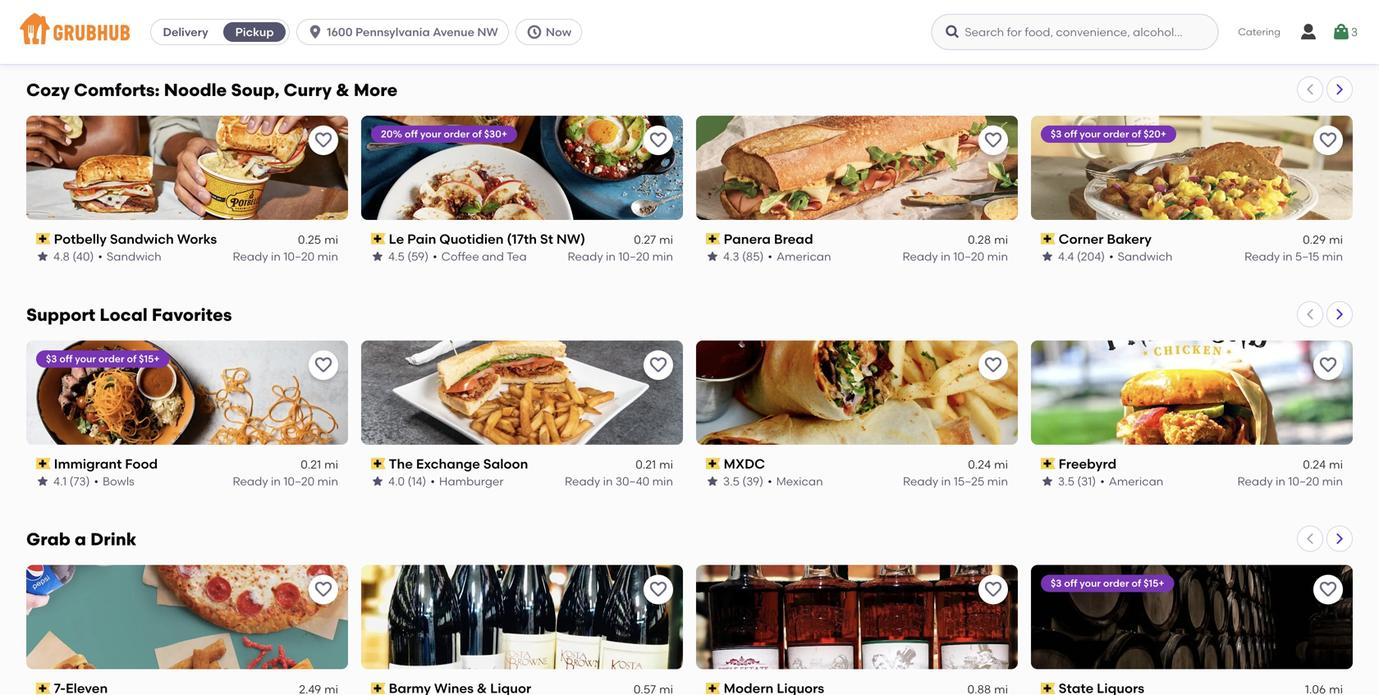 Task type: describe. For each thing, give the bounding box(es) containing it.
0.25 mi
[[298, 233, 338, 247]]

mi for panera bread logo
[[995, 233, 1009, 247]]

now button
[[516, 19, 589, 45]]

star icon image for freebyrd  logo
[[1041, 475, 1055, 488]]

proceed
[[1181, 605, 1228, 619]]

svg image inside now button
[[526, 24, 543, 40]]

4.4
[[1059, 250, 1075, 264]]

3.9 (44)
[[1059, 25, 1098, 39]]

mi for freebyrd  logo
[[1330, 458, 1344, 472]]

a
[[75, 529, 86, 550]]

of for pain
[[472, 128, 482, 140]]

le pain quotidien (17th st nw)
[[389, 231, 586, 247]]

1 vertical spatial $3
[[46, 353, 57, 365]]

(14)
[[408, 475, 427, 489]]

sweetgreen
[[389, 6, 465, 22]]

order for pain
[[444, 128, 470, 140]]

1 horizontal spatial svg image
[[1299, 22, 1319, 42]]

• coffee and tea
[[433, 250, 527, 264]]

0 vertical spatial bread
[[104, 6, 143, 22]]

1 horizontal spatial bread
[[774, 231, 814, 247]]

4.1
[[53, 475, 67, 489]]

$30+
[[484, 128, 508, 140]]

hamburger
[[439, 475, 504, 489]]

1 vertical spatial panera
[[724, 231, 771, 247]]

potbelly sandwich works logo image
[[26, 116, 348, 220]]

sandwich for corner
[[1118, 250, 1173, 264]]

15–25 inside 0.32 mi ready in 15–25 min
[[954, 25, 985, 39]]

your for food
[[75, 353, 96, 365]]

ready in 10–20 min for panera bread logo
[[903, 250, 1009, 264]]

grab
[[26, 529, 70, 550]]

3 button
[[1332, 17, 1359, 47]]

drink
[[90, 529, 137, 550]]

• sandwich for sandwich
[[98, 250, 162, 264]]

the exchange saloon
[[389, 456, 528, 472]]

caret left icon image for cozy comforts: noodle soup, curry & more
[[1304, 83, 1317, 96]]

0.29
[[1304, 233, 1327, 247]]

ready in 10–20 min for potbelly sandwich works logo
[[233, 250, 338, 264]]

order for bakery
[[1104, 128, 1130, 140]]

star icon image for panera bread logo
[[706, 250, 719, 263]]

0 horizontal spatial panera bread
[[54, 6, 143, 22]]

0.25
[[298, 233, 321, 247]]

soup,
[[231, 80, 280, 101]]

subscription pass image for panera bread logo
[[706, 233, 721, 245]]

• mexican
[[768, 475, 824, 489]]

sandwich for potbelly
[[107, 250, 162, 264]]

3
[[1352, 25, 1359, 39]]

star icon image for le pain quotidien (17th st nw) logo
[[371, 250, 384, 263]]

0.21 for immigrant food
[[301, 458, 321, 472]]

catering
[[1239, 26, 1281, 38]]

30–40 for bowls
[[616, 25, 650, 39]]

$3 for grab a drink
[[1051, 578, 1062, 590]]

3.5 for mxdc
[[724, 475, 740, 489]]

ready in 30–40 min for bowls
[[565, 25, 674, 39]]

(39)
[[743, 475, 764, 489]]

off for le
[[405, 128, 418, 140]]

30–40 for hamburger
[[616, 475, 650, 489]]

curry
[[284, 80, 332, 101]]

$3 off your order of $15+ for state liquors logo
[[1051, 578, 1165, 590]]

0 vertical spatial 4.3
[[53, 25, 70, 39]]

0.21 for the exchange saloon
[[636, 458, 656, 472]]

1 horizontal spatial 4.3 (85)
[[724, 250, 764, 264]]

ready in 10–20 min for le pain quotidien (17th st nw) logo
[[568, 250, 674, 264]]

pennsylvania
[[356, 25, 430, 39]]

pickup button
[[220, 19, 289, 45]]

• bowls for 4.1 (73)
[[94, 475, 135, 489]]

0 horizontal spatial 0.28
[[298, 8, 321, 22]]

more
[[354, 80, 398, 101]]

barmy wines & liquor logo image
[[361, 566, 683, 670]]

corner
[[1059, 231, 1104, 247]]

subscription pass image for the exchange saloon logo
[[371, 458, 386, 470]]

0.24 mi for mxdc
[[969, 458, 1009, 472]]

checkout
[[1246, 605, 1300, 619]]

ready inside 0.32 mi ready in 15–25 min
[[903, 25, 939, 39]]

subscription pass image for freebyrd  logo
[[1041, 458, 1056, 470]]

4.0
[[388, 475, 405, 489]]

main navigation navigation
[[0, 0, 1380, 64]]

$3 off your order of $15+ for immigrant food logo on the left of the page
[[46, 353, 160, 365]]

nw
[[478, 25, 498, 39]]

• for panera bread logo
[[768, 250, 773, 264]]

favorites
[[152, 305, 232, 325]]

to
[[1231, 605, 1243, 619]]

1 vertical spatial 0.28
[[968, 233, 991, 247]]

4.5
[[388, 250, 405, 264]]

$20+
[[1144, 128, 1167, 140]]

0.27 mi
[[634, 233, 674, 247]]

mexican
[[777, 475, 824, 489]]

le
[[389, 231, 404, 247]]

0 horizontal spatial panera
[[54, 6, 101, 22]]

bowls for 4.1 (73)
[[103, 475, 135, 489]]

subscription pass image for mxdc logo
[[706, 458, 721, 470]]

avenue
[[433, 25, 475, 39]]

star icon image for potbelly sandwich works logo
[[36, 250, 49, 263]]

ready in 10–20 min for freebyrd  logo
[[1238, 475, 1344, 489]]

0.24 for mxdc
[[969, 458, 991, 472]]

catering button
[[1227, 13, 1293, 51]]

(59)
[[408, 250, 429, 264]]

sandwich left works
[[110, 231, 174, 247]]

0 vertical spatial • american
[[98, 25, 161, 39]]

3.5 (31)
[[1059, 475, 1097, 489]]

mi inside 0.32 mi ready in 15–25 min
[[995, 8, 1009, 22]]

• for potbelly sandwich works logo
[[98, 250, 103, 264]]

corner bakery logo image
[[1032, 116, 1354, 220]]

• for the exchange saloon logo
[[431, 475, 435, 489]]

1600 pennsylvania avenue nw button
[[297, 19, 516, 45]]

immigrant food logo image
[[26, 341, 348, 445]]

cozy comforts: noodle soup, curry & more
[[26, 80, 398, 101]]

(40)
[[72, 250, 94, 264]]

$15+ for immigrant food logo on the left of the page
[[139, 353, 160, 365]]

mi for potbelly sandwich works logo
[[325, 233, 338, 247]]

save this restaurant image for modern liquors logo
[[984, 580, 1004, 600]]

proceed to checkout
[[1181, 605, 1300, 619]]

0 horizontal spatial (85)
[[72, 25, 94, 39]]

freebyrd  logo image
[[1032, 341, 1354, 445]]

ready in 30–40 min for hamburger
[[565, 475, 674, 489]]

• for freebyrd  logo
[[1101, 475, 1105, 489]]

2 15–25 from the top
[[954, 475, 985, 489]]

sweetgreen link
[[371, 5, 674, 23]]

3.9
[[1059, 25, 1074, 39]]

caret right icon image for grab a drink
[[1334, 533, 1347, 546]]

support local favorites
[[26, 305, 232, 325]]

delivery button
[[151, 19, 220, 45]]

your for bakery
[[1080, 128, 1101, 140]]

(132)
[[407, 25, 432, 39]]

candy
[[1111, 25, 1148, 39]]

0.21 mi for immigrant food
[[301, 458, 338, 472]]

the
[[389, 456, 413, 472]]

7-
[[1059, 6, 1071, 22]]

ready in 15–25 min
[[903, 475, 1009, 489]]

(204)
[[1077, 250, 1106, 264]]

bakery
[[1107, 231, 1152, 247]]

• american for freebyrd  logo
[[1101, 475, 1164, 489]]

saloon
[[484, 456, 528, 472]]

comforts:
[[74, 80, 160, 101]]

mi for le pain quotidien (17th st nw) logo
[[660, 233, 674, 247]]

1600
[[327, 25, 353, 39]]

4.4 (204)
[[1059, 250, 1106, 264]]

4.8
[[53, 250, 70, 264]]

pain
[[408, 231, 437, 247]]

st
[[540, 231, 554, 247]]

nw)
[[557, 231, 586, 247]]



Task type: locate. For each thing, give the bounding box(es) containing it.
1 horizontal spatial bowls
[[445, 25, 477, 39]]

1 vertical spatial ready in 30–40 min
[[565, 475, 674, 489]]

mi
[[325, 8, 338, 22], [995, 8, 1009, 22], [1330, 8, 1344, 22], [325, 233, 338, 247], [660, 233, 674, 247], [995, 233, 1009, 247], [1330, 233, 1344, 247], [325, 458, 338, 472], [660, 458, 674, 472], [995, 458, 1009, 472], [1330, 458, 1344, 472]]

mi for the corner bakery logo
[[1330, 233, 1344, 247]]

star icon image
[[36, 25, 49, 38], [371, 25, 384, 38], [1041, 25, 1055, 38], [36, 250, 49, 263], [371, 250, 384, 263], [706, 250, 719, 263], [1041, 250, 1055, 263], [36, 475, 49, 488], [371, 475, 384, 488], [706, 475, 719, 488], [1041, 475, 1055, 488]]

bowls
[[445, 25, 477, 39], [103, 475, 135, 489]]

1 horizontal spatial $3 off your order of $15+
[[1051, 578, 1165, 590]]

in
[[271, 25, 281, 39], [603, 25, 613, 39], [942, 25, 952, 39], [1276, 25, 1286, 39], [271, 250, 281, 264], [606, 250, 616, 264], [941, 250, 951, 264], [1283, 250, 1293, 264], [271, 475, 281, 489], [603, 475, 613, 489], [942, 475, 952, 489], [1276, 475, 1286, 489]]

delivery
[[163, 25, 208, 39]]

$3
[[1051, 128, 1062, 140], [46, 353, 57, 365], [1051, 578, 1062, 590]]

1 0.21 from the left
[[301, 458, 321, 472]]

0 vertical spatial ready in 30–40 min
[[565, 25, 674, 39]]

caret left icon image for grab a drink
[[1304, 533, 1317, 546]]

20%
[[381, 128, 403, 140]]

off
[[405, 128, 418, 140], [1065, 128, 1078, 140], [59, 353, 73, 365], [1065, 578, 1078, 590]]

0 horizontal spatial 4.3 (85)
[[53, 25, 94, 39]]

• bowls for 4.2 (132)
[[437, 25, 477, 39]]

bread
[[104, 6, 143, 22], [774, 231, 814, 247]]

1 30–40 from the top
[[616, 25, 650, 39]]

5–15
[[1296, 250, 1320, 264]]

• bowls left nw
[[437, 25, 477, 39]]

subscription pass image
[[36, 8, 51, 20], [371, 8, 386, 20], [371, 233, 386, 245], [706, 233, 721, 245], [1041, 233, 1056, 245], [371, 458, 386, 470], [706, 458, 721, 470], [1041, 458, 1056, 470], [36, 683, 51, 695]]

svg image for 3
[[1332, 22, 1352, 42]]

2 30–40 from the top
[[616, 475, 650, 489]]

2 ready in 30–40 min from the top
[[565, 475, 674, 489]]

0 vertical spatial • bowls
[[437, 25, 477, 39]]

star icon image for the exchange saloon logo
[[371, 475, 384, 488]]

of for food
[[127, 353, 137, 365]]

• for le pain quotidien (17th st nw) logo
[[433, 250, 438, 264]]

save this restaurant image for potbelly sandwich works logo
[[314, 131, 333, 150]]

save this restaurant image
[[649, 131, 669, 150], [984, 131, 1004, 150], [314, 355, 333, 375], [649, 355, 669, 375], [1319, 355, 1339, 375], [314, 580, 333, 600], [649, 580, 669, 600], [1319, 580, 1339, 600]]

$3 off your order of $15+
[[46, 353, 160, 365], [1051, 578, 1165, 590]]

0 horizontal spatial 0.24 mi
[[969, 458, 1009, 472]]

american for freebyrd  logo
[[1109, 475, 1164, 489]]

food
[[125, 456, 158, 472]]

2 0.21 mi from the left
[[636, 458, 674, 472]]

1 horizontal spatial svg image
[[945, 24, 961, 40]]

• bowls down immigrant food
[[94, 475, 135, 489]]

0 horizontal spatial 0.28 mi
[[298, 8, 338, 22]]

• hamburger
[[431, 475, 504, 489]]

0.28
[[298, 8, 321, 22], [968, 233, 991, 247]]

0.24 mi
[[969, 458, 1009, 472], [1304, 458, 1344, 472]]

american for panera bread logo
[[777, 250, 832, 264]]

1 horizontal spatial $15+
[[1144, 578, 1165, 590]]

support
[[26, 305, 95, 325]]

grab a drink
[[26, 529, 137, 550]]

1 • sandwich from the left
[[98, 250, 162, 264]]

0 vertical spatial $3
[[1051, 128, 1062, 140]]

works
[[177, 231, 217, 247]]

• for mxdc logo
[[768, 475, 773, 489]]

2 caret right icon image from the top
[[1334, 308, 1347, 321]]

the exchange saloon logo image
[[361, 341, 683, 445]]

0.32
[[969, 8, 991, 22]]

1 vertical spatial (85)
[[743, 250, 764, 264]]

1 vertical spatial caret left icon image
[[1304, 308, 1317, 321]]

• candy
[[1102, 25, 1148, 39]]

10–20 for panera bread logo
[[954, 250, 985, 264]]

7-eleven
[[1059, 6, 1113, 22]]

$15+ for state liquors logo
[[1144, 578, 1165, 590]]

0 vertical spatial $3 off your order of $15+
[[46, 353, 160, 365]]

american
[[107, 25, 161, 39], [777, 250, 832, 264], [1109, 475, 1164, 489]]

eleven
[[1071, 6, 1113, 22]]

0 horizontal spatial svg image
[[307, 24, 324, 40]]

caret right icon image
[[1334, 83, 1347, 96], [1334, 308, 1347, 321], [1334, 533, 1347, 546]]

caret right icon image for cozy comforts: noodle soup, curry & more
[[1334, 83, 1347, 96]]

0 vertical spatial 30–40
[[616, 25, 650, 39]]

0 vertical spatial bowls
[[445, 25, 477, 39]]

0 horizontal spatial 3.5
[[724, 475, 740, 489]]

1 3.5 from the left
[[724, 475, 740, 489]]

0.21 mi for the exchange saloon
[[636, 458, 674, 472]]

1 vertical spatial american
[[777, 250, 832, 264]]

1 horizontal spatial (85)
[[743, 250, 764, 264]]

caret left icon image for support local favorites
[[1304, 308, 1317, 321]]

1 vertical spatial • american
[[768, 250, 832, 264]]

quotidien
[[440, 231, 504, 247]]

exchange
[[416, 456, 480, 472]]

1 horizontal spatial 0.24
[[1304, 458, 1327, 472]]

1 vertical spatial caret right icon image
[[1334, 308, 1347, 321]]

1 horizontal spatial panera
[[724, 231, 771, 247]]

ready
[[233, 25, 268, 39], [565, 25, 601, 39], [903, 25, 939, 39], [1238, 25, 1274, 39], [233, 250, 268, 264], [568, 250, 603, 264], [903, 250, 939, 264], [1245, 250, 1281, 264], [233, 475, 268, 489], [565, 475, 601, 489], [903, 475, 939, 489], [1238, 475, 1274, 489]]

1 caret right icon image from the top
[[1334, 83, 1347, 96]]

3.5
[[724, 475, 740, 489], [1059, 475, 1075, 489]]

0 vertical spatial caret left icon image
[[1304, 83, 1317, 96]]

2 vertical spatial • american
[[1101, 475, 1164, 489]]

0 horizontal spatial svg image
[[526, 24, 543, 40]]

1 vertical spatial $3 off your order of $15+
[[1051, 578, 1165, 590]]

2 • sandwich from the left
[[1110, 250, 1173, 264]]

star icon image for the corner bakery logo
[[1041, 250, 1055, 263]]

&
[[336, 80, 350, 101]]

1 vertical spatial 0.28 mi
[[968, 233, 1009, 247]]

2 vertical spatial caret left icon image
[[1304, 533, 1317, 546]]

svg image for 1600 pennsylvania avenue nw
[[307, 24, 324, 40]]

1 svg image from the left
[[526, 24, 543, 40]]

• for immigrant food logo on the left of the page
[[94, 475, 99, 489]]

1 horizontal spatial 0.21
[[636, 458, 656, 472]]

min inside 0.32 mi ready in 15–25 min
[[988, 25, 1009, 39]]

2 vertical spatial $3
[[1051, 578, 1062, 590]]

local
[[100, 305, 148, 325]]

0 horizontal spatial 4.3
[[53, 25, 70, 39]]

panera bread
[[54, 6, 143, 22], [724, 231, 814, 247]]

$3 off your order of $20+
[[1051, 128, 1167, 140]]

2 vertical spatial american
[[1109, 475, 1164, 489]]

0 horizontal spatial 0.24
[[969, 458, 991, 472]]

1 vertical spatial 15–25
[[954, 475, 985, 489]]

noodle
[[164, 80, 227, 101]]

svg image inside 3 'button'
[[1332, 22, 1352, 42]]

subscription pass image inside sweetgreen link
[[371, 8, 386, 20]]

2 0.24 mi from the left
[[1304, 458, 1344, 472]]

4.1 (73)
[[53, 475, 90, 489]]

1 caret left icon image from the top
[[1304, 83, 1317, 96]]

1 0.24 from the left
[[969, 458, 991, 472]]

immigrant food
[[54, 456, 158, 472]]

0.24 for freebyrd
[[1304, 458, 1327, 472]]

• for the corner bakery logo
[[1110, 250, 1114, 264]]

potbelly sandwich works
[[54, 231, 217, 247]]

20% off your order of $30+
[[381, 128, 508, 140]]

off for immigrant
[[59, 353, 73, 365]]

save this restaurant button
[[309, 126, 338, 155], [644, 126, 674, 155], [979, 126, 1009, 155], [1314, 126, 1344, 155], [309, 351, 338, 380], [644, 351, 674, 380], [979, 351, 1009, 380], [1314, 351, 1344, 380], [309, 575, 338, 605], [644, 575, 674, 605], [979, 575, 1009, 605], [1314, 575, 1344, 605]]

order for food
[[98, 353, 125, 365]]

in inside 0.32 mi ready in 15–25 min
[[942, 25, 952, 39]]

1 vertical spatial $15+
[[1144, 578, 1165, 590]]

0 horizontal spatial american
[[107, 25, 161, 39]]

10–20 for immigrant food logo on the left of the page
[[284, 475, 315, 489]]

svg image right catering button
[[1332, 22, 1352, 42]]

• sandwich down bakery
[[1110, 250, 1173, 264]]

0 vertical spatial 0.28 mi
[[298, 8, 338, 22]]

(17th
[[507, 231, 537, 247]]

0 vertical spatial 4.3 (85)
[[53, 25, 94, 39]]

cozy
[[26, 80, 70, 101]]

svg image
[[1299, 22, 1319, 42], [1332, 22, 1352, 42], [307, 24, 324, 40]]

star icon image for mxdc logo
[[706, 475, 719, 488]]

1 vertical spatial 4.3 (85)
[[724, 250, 764, 264]]

4.5 (59)
[[388, 250, 429, 264]]

• sandwich for bakery
[[1110, 250, 1173, 264]]

1 ready in 30–40 min from the top
[[565, 25, 674, 39]]

15–25
[[954, 25, 985, 39], [954, 475, 985, 489]]

0 horizontal spatial $15+
[[139, 353, 160, 365]]

subscription pass image for the corner bakery logo
[[1041, 233, 1056, 245]]

(73)
[[69, 475, 90, 489]]

mxdc logo image
[[697, 341, 1018, 445]]

2 3.5 from the left
[[1059, 475, 1075, 489]]

4.2
[[388, 25, 404, 39]]

sandwich down potbelly sandwich works
[[107, 250, 162, 264]]

svg image
[[526, 24, 543, 40], [945, 24, 961, 40]]

0.27
[[634, 233, 656, 247]]

mxdc
[[724, 456, 766, 472]]

0 horizontal spatial bowls
[[103, 475, 135, 489]]

of
[[472, 128, 482, 140], [1132, 128, 1142, 140], [127, 353, 137, 365], [1132, 578, 1142, 590]]

$3 for cozy comforts: noodle soup, curry & more
[[1051, 128, 1062, 140]]

7-eleven logo image
[[26, 566, 348, 670]]

1 horizontal spatial 4.3
[[724, 250, 740, 264]]

10–20 for le pain quotidien (17th st nw) logo
[[619, 250, 650, 264]]

pickup
[[235, 25, 274, 39]]

1 vertical spatial bread
[[774, 231, 814, 247]]

panera bread logo image
[[697, 116, 1018, 220]]

mi for mxdc logo
[[995, 458, 1009, 472]]

bowls down immigrant food
[[103, 475, 135, 489]]

3.5 (39)
[[724, 475, 764, 489]]

3.5 left (31)
[[1059, 475, 1075, 489]]

4.3
[[53, 25, 70, 39], [724, 250, 740, 264]]

0 vertical spatial $15+
[[139, 353, 160, 365]]

0.28 mi
[[298, 8, 338, 22], [968, 233, 1009, 247]]

0 vertical spatial 15–25
[[954, 25, 985, 39]]

modern liquors logo image
[[697, 566, 1018, 670]]

bowls for 4.2 (132)
[[445, 25, 477, 39]]

0 horizontal spatial 0.21 mi
[[301, 458, 338, 472]]

svg image left 1600 on the top left of the page
[[307, 24, 324, 40]]

(44)
[[1077, 25, 1098, 39]]

2 0.21 from the left
[[636, 458, 656, 472]]

1 0.24 mi from the left
[[969, 458, 1009, 472]]

(85)
[[72, 25, 94, 39], [743, 250, 764, 264]]

now
[[546, 25, 572, 39]]

subscription pass image for le pain quotidien (17th st nw) logo
[[371, 233, 386, 245]]

2 vertical spatial caret right icon image
[[1334, 533, 1347, 546]]

(31)
[[1078, 475, 1097, 489]]

1 vertical spatial panera bread
[[724, 231, 814, 247]]

ready in 30–40 min
[[565, 25, 674, 39], [565, 475, 674, 489]]

sandwich down bakery
[[1118, 250, 1173, 264]]

1 vertical spatial bowls
[[103, 475, 135, 489]]

0 vertical spatial american
[[107, 25, 161, 39]]

mi for the exchange saloon logo
[[660, 458, 674, 472]]

3.5 left (39)
[[724, 475, 740, 489]]

state liquors logo image
[[1032, 566, 1354, 670]]

le pain quotidien (17th st nw) logo image
[[361, 116, 683, 220]]

1 vertical spatial 4.3
[[724, 250, 740, 264]]

2 horizontal spatial american
[[1109, 475, 1164, 489]]

0.32 mi ready in 15–25 min
[[903, 8, 1009, 39]]

• sandwich down potbelly sandwich works
[[98, 250, 162, 264]]

corner bakery
[[1059, 231, 1152, 247]]

proceed to checkout button
[[1131, 597, 1351, 627]]

save this restaurant image
[[314, 131, 333, 150], [1319, 131, 1339, 150], [984, 355, 1004, 375], [984, 580, 1004, 600]]

1 horizontal spatial • bowls
[[437, 25, 477, 39]]

10–20 for potbelly sandwich works logo
[[284, 250, 315, 264]]

save this restaurant image for mxdc logo
[[984, 355, 1004, 375]]

ready in 10–20 min for immigrant food logo on the left of the page
[[233, 475, 338, 489]]

1 vertical spatial • bowls
[[94, 475, 135, 489]]

caret left icon image
[[1304, 83, 1317, 96], [1304, 308, 1317, 321], [1304, 533, 1317, 546]]

1 0.21 mi from the left
[[301, 458, 338, 472]]

4.3 (85)
[[53, 25, 94, 39], [724, 250, 764, 264]]

0 horizontal spatial 0.21
[[301, 458, 321, 472]]

1 horizontal spatial panera bread
[[724, 231, 814, 247]]

0 vertical spatial caret right icon image
[[1334, 83, 1347, 96]]

off for corner
[[1065, 128, 1078, 140]]

2 caret left icon image from the top
[[1304, 308, 1317, 321]]

30–40
[[616, 25, 650, 39], [616, 475, 650, 489]]

mi for immigrant food logo on the left of the page
[[325, 458, 338, 472]]

1 vertical spatial 30–40
[[616, 475, 650, 489]]

immigrant
[[54, 456, 122, 472]]

1 horizontal spatial • sandwich
[[1110, 250, 1173, 264]]

3 caret left icon image from the top
[[1304, 533, 1317, 546]]

• american for panera bread logo
[[768, 250, 832, 264]]

star icon image for immigrant food logo on the left of the page
[[36, 475, 49, 488]]

1 15–25 from the top
[[954, 25, 985, 39]]

1 horizontal spatial 3.5
[[1059, 475, 1075, 489]]

0 horizontal spatial • american
[[98, 25, 161, 39]]

subscription pass image
[[1041, 8, 1056, 20], [36, 233, 51, 245], [36, 458, 51, 470], [371, 683, 386, 695], [706, 683, 721, 695], [1041, 683, 1056, 695]]

1 horizontal spatial 0.21 mi
[[636, 458, 674, 472]]

tea
[[507, 250, 527, 264]]

0 vertical spatial 0.28
[[298, 8, 321, 22]]

1 horizontal spatial 0.24 mi
[[1304, 458, 1344, 472]]

10–20
[[284, 25, 315, 39], [1289, 25, 1320, 39], [284, 250, 315, 264], [619, 250, 650, 264], [954, 250, 985, 264], [284, 475, 315, 489], [1289, 475, 1320, 489]]

0 vertical spatial panera bread
[[54, 6, 143, 22]]

0 horizontal spatial bread
[[104, 6, 143, 22]]

2 0.24 from the left
[[1304, 458, 1327, 472]]

2 horizontal spatial • american
[[1101, 475, 1164, 489]]

3 caret right icon image from the top
[[1334, 533, 1347, 546]]

of for bakery
[[1132, 128, 1142, 140]]

1 horizontal spatial • american
[[768, 250, 832, 264]]

0 horizontal spatial $3 off your order of $15+
[[46, 353, 160, 365]]

0 horizontal spatial • bowls
[[94, 475, 135, 489]]

1 horizontal spatial american
[[777, 250, 832, 264]]

1 horizontal spatial 0.28 mi
[[968, 233, 1009, 247]]

• bowls
[[437, 25, 477, 39], [94, 475, 135, 489]]

caret right icon image for support local favorites
[[1334, 308, 1347, 321]]

ready in 5–15 min
[[1245, 250, 1344, 264]]

2 horizontal spatial svg image
[[1332, 22, 1352, 42]]

0 vertical spatial panera
[[54, 6, 101, 22]]

coffee
[[442, 250, 479, 264]]

Search for food, convenience, alcohol... search field
[[932, 14, 1219, 50]]

bowls left nw
[[445, 25, 477, 39]]

1 horizontal spatial 0.28
[[968, 233, 991, 247]]

3.5 for freebyrd
[[1059, 475, 1075, 489]]

1600 pennsylvania avenue nw
[[327, 25, 498, 39]]

0.29 mi
[[1304, 233, 1344, 247]]

0.24 mi for freebyrd
[[1304, 458, 1344, 472]]

svg image left 3 'button'
[[1299, 22, 1319, 42]]

0.24
[[969, 458, 991, 472], [1304, 458, 1327, 472]]

0 vertical spatial (85)
[[72, 25, 94, 39]]

10–20 for freebyrd  logo
[[1289, 475, 1320, 489]]

2 svg image from the left
[[945, 24, 961, 40]]

ready in 10–20 min
[[233, 25, 338, 39], [1238, 25, 1344, 39], [233, 250, 338, 264], [568, 250, 674, 264], [903, 250, 1009, 264], [233, 475, 338, 489], [1238, 475, 1344, 489]]

svg image inside 1600 pennsylvania avenue nw button
[[307, 24, 324, 40]]

0 horizontal spatial • sandwich
[[98, 250, 162, 264]]

your for pain
[[420, 128, 442, 140]]

4.2 (132)
[[388, 25, 432, 39]]



Task type: vqa. For each thing, say whether or not it's contained in the screenshot.
candy
yes



